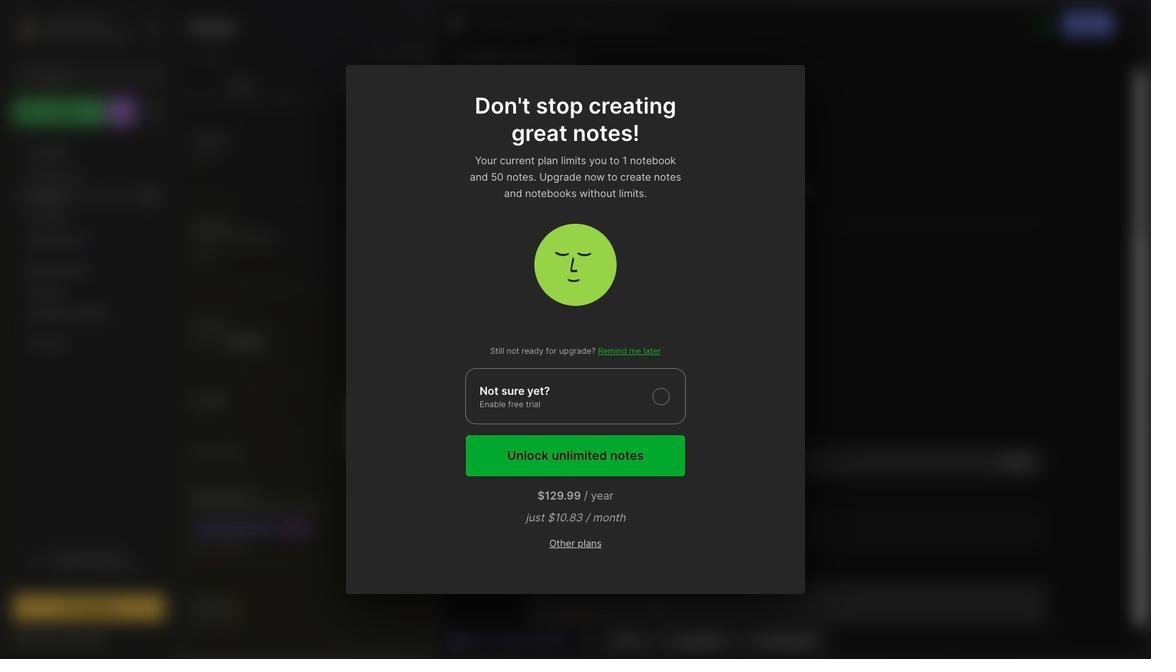 Task type: describe. For each thing, give the bounding box(es) containing it.
expand notebooks image
[[18, 267, 26, 275]]

tree inside 'main' element
[[5, 134, 173, 530]]

happy face illustration image
[[534, 224, 617, 306]]



Task type: vqa. For each thing, say whether or not it's contained in the screenshot.
"5 notes"
no



Task type: locate. For each thing, give the bounding box(es) containing it.
dialog
[[346, 65, 805, 595]]

tab list
[[178, 71, 435, 99]]

main element
[[0, 0, 178, 660]]

none search field inside 'main' element
[[38, 68, 153, 84]]

note window element
[[439, 4, 1147, 656]]

None search field
[[38, 68, 153, 84]]

Search text field
[[38, 70, 153, 83]]

expand note image
[[449, 16, 466, 32]]

expand tags image
[[18, 288, 26, 297]]

Note Editor text field
[[440, 71, 1146, 627]]

add tag image
[[579, 633, 596, 650]]

None checkbox
[[465, 369, 686, 425]]

tree
[[5, 134, 173, 530]]



